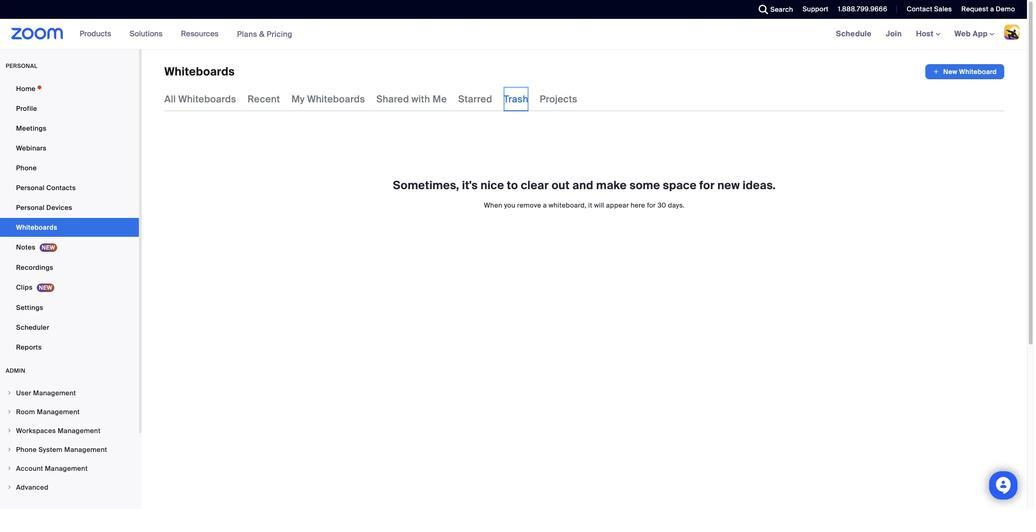 Task type: vqa. For each thing, say whether or not it's contained in the screenshot.
Open chat image
no



Task type: locate. For each thing, give the bounding box(es) containing it.
0 vertical spatial phone
[[16, 164, 37, 172]]

phone inside phone system management menu item
[[16, 446, 37, 455]]

sales
[[934, 5, 952, 13]]

it
[[588, 201, 593, 210]]

personal devices link
[[0, 198, 139, 217]]

for
[[700, 178, 715, 193], [647, 201, 656, 210]]

management up workspaces management
[[37, 408, 80, 417]]

right image left workspaces
[[7, 429, 12, 434]]

plans
[[237, 29, 257, 39]]

user
[[16, 389, 31, 398]]

shared with me
[[376, 93, 447, 105]]

whiteboards inside application
[[164, 64, 235, 79]]

ideas.
[[743, 178, 776, 193]]

phone up account
[[16, 446, 37, 455]]

app
[[973, 29, 988, 39]]

scheduler link
[[0, 319, 139, 337]]

webinars link
[[0, 139, 139, 158]]

phone link
[[0, 159, 139, 178]]

right image inside advanced menu item
[[7, 485, 12, 491]]

management for room management
[[37, 408, 80, 417]]

plans & pricing
[[237, 29, 292, 39]]

advanced menu item
[[0, 479, 139, 497]]

account
[[16, 465, 43, 474]]

clips link
[[0, 278, 139, 298]]

notes link
[[0, 238, 139, 258]]

request a demo
[[962, 5, 1016, 13]]

projects
[[540, 93, 578, 105]]

1 personal from the top
[[16, 184, 45, 192]]

whiteboards up all whiteboards
[[164, 64, 235, 79]]

2 phone from the top
[[16, 446, 37, 455]]

settings link
[[0, 299, 139, 318]]

management down phone system management menu item
[[45, 465, 88, 474]]

right image inside workspaces management menu item
[[7, 429, 12, 434]]

profile
[[16, 104, 37, 113]]

right image for workspaces management
[[7, 429, 12, 434]]

add image
[[933, 67, 940, 77]]

search button
[[752, 0, 796, 19]]

right image for account management
[[7, 466, 12, 472]]

right image inside phone system management menu item
[[7, 448, 12, 453]]

0 vertical spatial right image
[[7, 466, 12, 472]]

4 right image from the top
[[7, 448, 12, 453]]

1 vertical spatial right image
[[7, 485, 12, 491]]

support link
[[796, 0, 831, 19], [803, 5, 829, 13]]

account management menu item
[[0, 460, 139, 478]]

2 right image from the top
[[7, 485, 12, 491]]

a
[[991, 5, 994, 13], [543, 201, 547, 210]]

1 right image from the top
[[7, 391, 12, 396]]

1 vertical spatial for
[[647, 201, 656, 210]]

1 phone from the top
[[16, 164, 37, 172]]

advanced
[[16, 484, 49, 492]]

right image left advanced
[[7, 485, 12, 491]]

right image left account
[[7, 466, 12, 472]]

resources
[[181, 29, 219, 39]]

sometimes,
[[393, 178, 459, 193]]

right image for user management
[[7, 391, 12, 396]]

personal contacts
[[16, 184, 76, 192]]

my whiteboards
[[292, 93, 365, 105]]

management up phone system management menu item
[[58, 427, 101, 436]]

products button
[[80, 19, 115, 49]]

demo
[[996, 5, 1016, 13]]

0 horizontal spatial a
[[543, 201, 547, 210]]

management
[[33, 389, 76, 398], [37, 408, 80, 417], [58, 427, 101, 436], [64, 446, 107, 455], [45, 465, 88, 474]]

whiteboards right my
[[307, 93, 365, 105]]

3 right image from the top
[[7, 429, 12, 434]]

personal down personal contacts
[[16, 204, 45, 212]]

webinars
[[16, 144, 46, 153]]

admin
[[6, 368, 25, 375]]

for left new
[[700, 178, 715, 193]]

personal devices
[[16, 204, 72, 212]]

right image
[[7, 391, 12, 396], [7, 410, 12, 415], [7, 429, 12, 434], [7, 448, 12, 453]]

contact sales
[[907, 5, 952, 13]]

whiteboards inside 'link'
[[16, 224, 57, 232]]

host button
[[916, 29, 941, 39]]

workspaces management menu item
[[0, 422, 139, 440]]

clips
[[16, 284, 33, 292]]

0 vertical spatial a
[[991, 5, 994, 13]]

a left demo
[[991, 5, 994, 13]]

0 vertical spatial personal
[[16, 184, 45, 192]]

host
[[916, 29, 936, 39]]

right image inside the user management 'menu item'
[[7, 391, 12, 396]]

2 personal from the top
[[16, 204, 45, 212]]

whiteboards down personal devices
[[16, 224, 57, 232]]

whiteboard
[[960, 68, 997, 76]]

right image left system
[[7, 448, 12, 453]]

nice
[[481, 178, 504, 193]]

settings
[[16, 304, 43, 312]]

recent
[[248, 93, 280, 105]]

workspaces
[[16, 427, 56, 436]]

1 horizontal spatial a
[[991, 5, 994, 13]]

phone system management
[[16, 446, 107, 455]]

a right remove
[[543, 201, 547, 210]]

right image left room
[[7, 410, 12, 415]]

right image
[[7, 466, 12, 472], [7, 485, 12, 491]]

management up account management 'menu item'
[[64, 446, 107, 455]]

right image inside account management 'menu item'
[[7, 466, 12, 472]]

for left 30
[[647, 201, 656, 210]]

right image for advanced
[[7, 485, 12, 491]]

whiteboard,
[[549, 201, 587, 210]]

system
[[38, 446, 63, 455]]

1 right image from the top
[[7, 466, 12, 472]]

new
[[718, 178, 740, 193]]

personal up personal devices
[[16, 184, 45, 192]]

phone down webinars
[[16, 164, 37, 172]]

join
[[886, 29, 902, 39]]

solutions
[[130, 29, 163, 39]]

1 horizontal spatial for
[[700, 178, 715, 193]]

whiteboards right all
[[178, 93, 236, 105]]

user management menu item
[[0, 385, 139, 403]]

management for account management
[[45, 465, 88, 474]]

management up room management
[[33, 389, 76, 398]]

profile link
[[0, 99, 139, 118]]

devices
[[46, 204, 72, 212]]

1 vertical spatial personal
[[16, 204, 45, 212]]

join link
[[879, 19, 909, 49]]

&
[[259, 29, 265, 39]]

right image left user
[[7, 391, 12, 396]]

banner
[[0, 19, 1027, 50]]

right image inside room management menu item
[[7, 410, 12, 415]]

2 right image from the top
[[7, 410, 12, 415]]

meetings link
[[0, 119, 139, 138]]

meetings
[[16, 124, 46, 133]]

plans & pricing link
[[237, 29, 292, 39], [237, 29, 292, 39]]

phone inside phone 'link'
[[16, 164, 37, 172]]

home link
[[0, 79, 139, 98]]

phone system management menu item
[[0, 441, 139, 459]]

1 vertical spatial phone
[[16, 446, 37, 455]]

remove
[[517, 201, 541, 210]]

appear
[[606, 201, 629, 210]]

30
[[658, 201, 666, 210]]

management for workspaces management
[[58, 427, 101, 436]]

workspaces management
[[16, 427, 101, 436]]

zoom logo image
[[11, 28, 63, 40]]



Task type: describe. For each thing, give the bounding box(es) containing it.
when you remove a whiteboard, it will appear here for 30 days.
[[484, 201, 685, 210]]

schedule
[[836, 29, 872, 39]]

profile picture image
[[1005, 25, 1020, 40]]

room management
[[16, 408, 80, 417]]

meetings navigation
[[829, 19, 1027, 50]]

reports link
[[0, 338, 139, 357]]

user management
[[16, 389, 76, 398]]

0 horizontal spatial for
[[647, 201, 656, 210]]

web app
[[955, 29, 988, 39]]

all whiteboards
[[164, 93, 236, 105]]

admin menu menu
[[0, 385, 139, 498]]

contact
[[907, 5, 933, 13]]

to
[[507, 178, 518, 193]]

and
[[573, 178, 594, 193]]

when
[[484, 201, 503, 210]]

notes
[[16, 243, 35, 252]]

scheduler
[[16, 324, 49, 332]]

phone for phone system management
[[16, 446, 37, 455]]

recordings
[[16, 264, 53, 272]]

request
[[962, 5, 989, 13]]

support
[[803, 5, 829, 13]]

recordings link
[[0, 258, 139, 277]]

web app button
[[955, 29, 995, 39]]

solutions button
[[130, 19, 167, 49]]

right image for phone system management
[[7, 448, 12, 453]]

new whiteboard
[[944, 68, 997, 76]]

whiteboards application
[[164, 64, 1005, 79]]

some
[[630, 178, 660, 193]]

1.888.799.9666
[[838, 5, 888, 13]]

personal contacts link
[[0, 179, 139, 198]]

clear
[[521, 178, 549, 193]]

new whiteboard button
[[926, 64, 1005, 79]]

management for user management
[[33, 389, 76, 398]]

new
[[944, 68, 958, 76]]

me
[[433, 93, 447, 105]]

phone for phone
[[16, 164, 37, 172]]

schedule link
[[829, 19, 879, 49]]

resources button
[[181, 19, 223, 49]]

personal for personal contacts
[[16, 184, 45, 192]]

0 vertical spatial for
[[700, 178, 715, 193]]

tabs of all whiteboard page tab list
[[164, 87, 578, 112]]

you
[[504, 201, 516, 210]]

products
[[80, 29, 111, 39]]

out
[[552, 178, 570, 193]]

room management menu item
[[0, 404, 139, 422]]

banner containing products
[[0, 19, 1027, 50]]

right image for room management
[[7, 410, 12, 415]]

starred
[[458, 93, 492, 105]]

reports
[[16, 344, 42, 352]]

make
[[596, 178, 627, 193]]

will
[[594, 201, 605, 210]]

product information navigation
[[73, 19, 300, 50]]

my
[[292, 93, 305, 105]]

whiteboards link
[[0, 218, 139, 237]]

with
[[412, 93, 430, 105]]

contacts
[[46, 184, 76, 192]]

search
[[771, 5, 793, 14]]

trash
[[504, 93, 529, 105]]

here
[[631, 201, 645, 210]]

all
[[164, 93, 176, 105]]

shared
[[376, 93, 409, 105]]

account management
[[16, 465, 88, 474]]

space
[[663, 178, 697, 193]]

1 vertical spatial a
[[543, 201, 547, 210]]

pricing
[[267, 29, 292, 39]]

personal menu menu
[[0, 79, 139, 358]]

it's
[[462, 178, 478, 193]]

days.
[[668, 201, 685, 210]]

personal for personal devices
[[16, 204, 45, 212]]

web
[[955, 29, 971, 39]]



